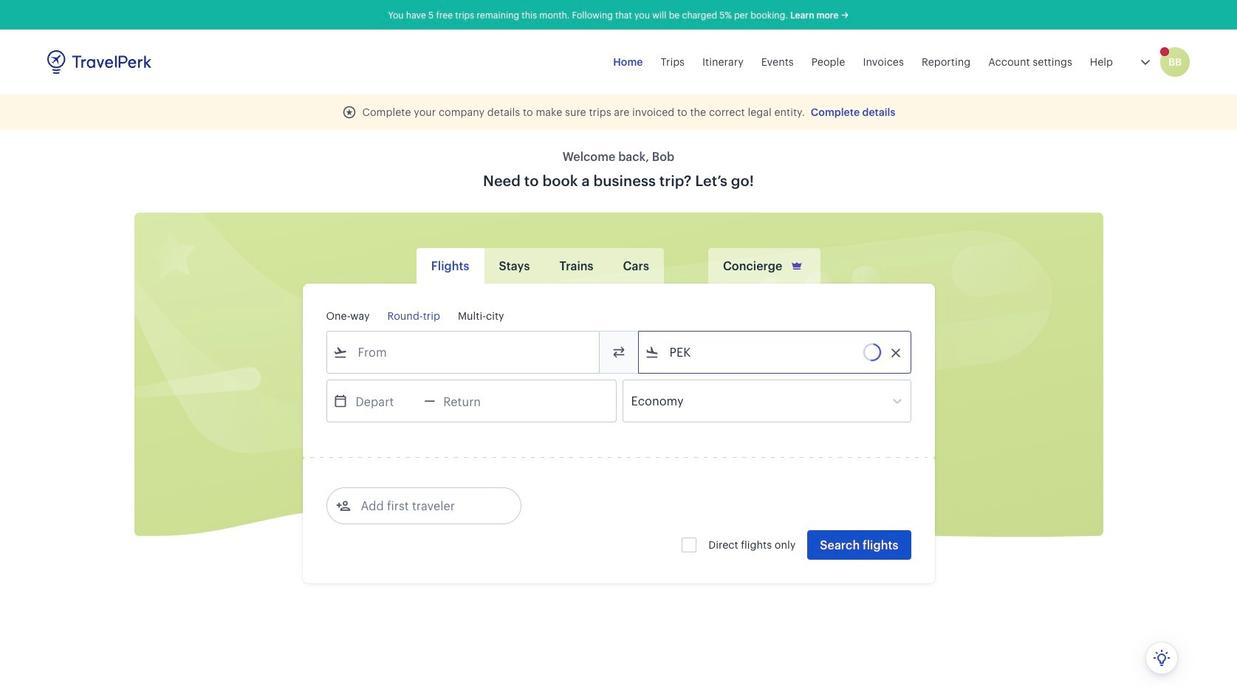 Task type: locate. For each thing, give the bounding box(es) containing it.
To search field
[[660, 341, 892, 364]]

Add first traveler search field
[[351, 494, 504, 518]]

Depart text field
[[348, 381, 425, 422]]



Task type: describe. For each thing, give the bounding box(es) containing it.
Return text field
[[436, 381, 512, 422]]

From search field
[[348, 341, 580, 364]]



Task type: vqa. For each thing, say whether or not it's contained in the screenshot.
Depart text field
yes



